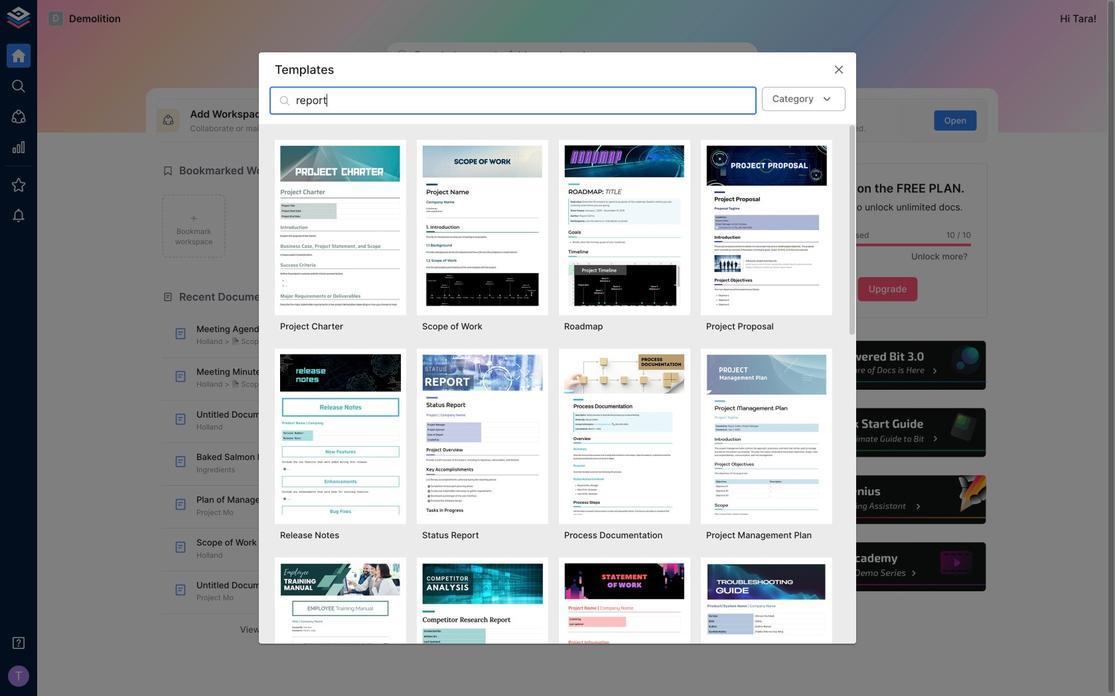Task type: locate. For each thing, give the bounding box(es) containing it.
release notes image
[[280, 354, 401, 515]]

project management plan image
[[706, 354, 827, 515]]

statement of work image
[[564, 564, 685, 697]]

competitor research report image
[[422, 564, 543, 697]]

Search Templates... text field
[[296, 87, 756, 115]]

3 help image from the top
[[788, 474, 988, 527]]

help image
[[788, 340, 988, 392], [788, 407, 988, 460], [788, 474, 988, 527], [788, 541, 988, 594]]

dialog
[[259, 52, 856, 697]]

project proposal image
[[706, 145, 827, 306]]

roadmap image
[[564, 145, 685, 306]]

status report image
[[422, 354, 543, 515]]

1 help image from the top
[[788, 340, 988, 392]]



Task type: describe. For each thing, give the bounding box(es) containing it.
2 help image from the top
[[788, 407, 988, 460]]

4 help image from the top
[[788, 541, 988, 594]]

troubleshooting guide image
[[706, 564, 827, 697]]

process documentation image
[[564, 354, 685, 515]]

project charter image
[[280, 145, 401, 306]]

scope of work image
[[422, 145, 543, 306]]

employee training manual image
[[280, 564, 401, 697]]



Task type: vqa. For each thing, say whether or not it's contained in the screenshot.
Roadmap "image"
yes



